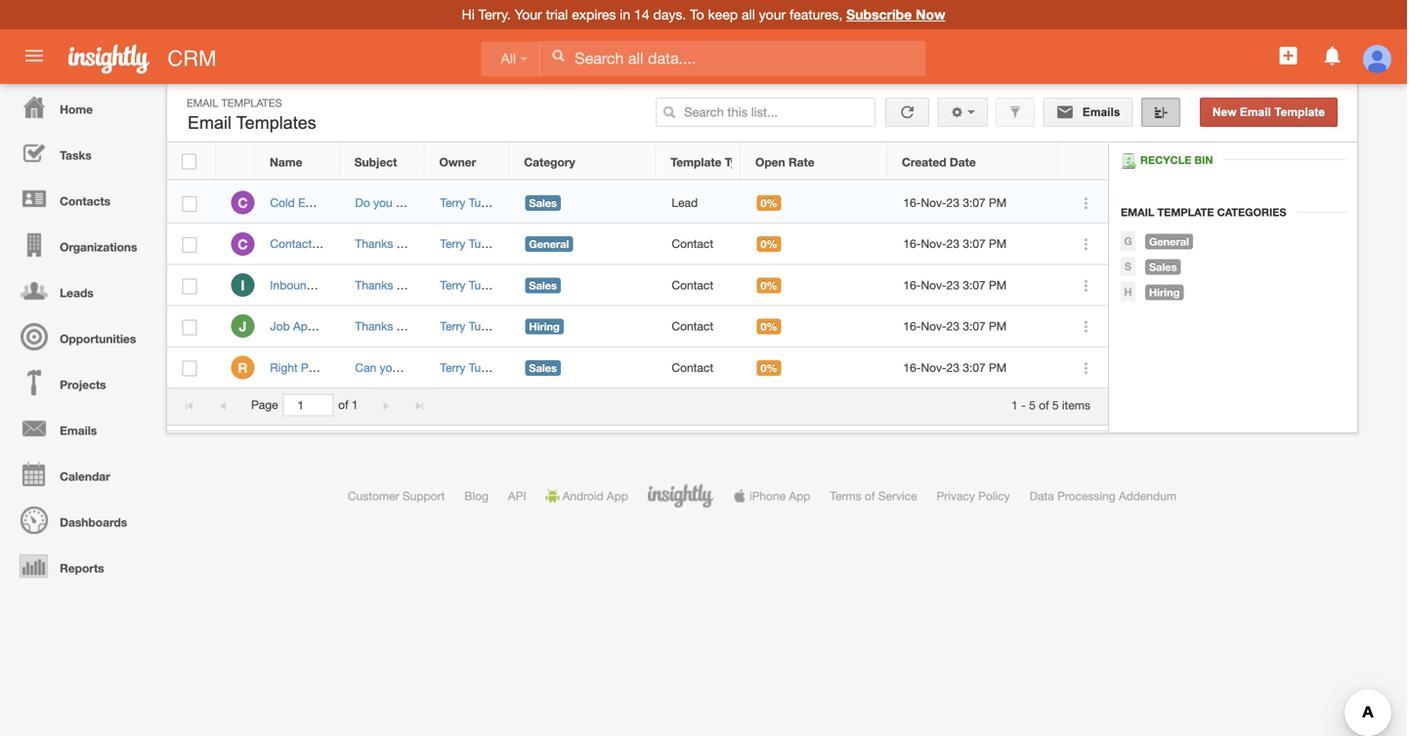 Task type: locate. For each thing, give the bounding box(es) containing it.
for left contacting
[[396, 278, 411, 292]]

16-nov-23 3:07 pm for us.
[[903, 278, 1007, 292]]

terry turtle inside r row
[[440, 361, 498, 375]]

3 pm from the top
[[989, 278, 1007, 292]]

sales inside "link"
[[1149, 261, 1177, 274]]

thanks
[[355, 237, 393, 251], [355, 278, 393, 292], [355, 320, 393, 333]]

16-nov-23 3:07 pm inside "j" row
[[903, 320, 1007, 333]]

to right me
[[451, 361, 462, 375]]

contact inside r row
[[672, 361, 713, 375]]

templates
[[221, 97, 282, 109], [236, 113, 316, 133]]

app
[[607, 490, 628, 503], [789, 490, 811, 503]]

4 nov- from the top
[[921, 320, 947, 333]]

1 vertical spatial hiring
[[529, 321, 560, 333]]

2 0% from the top
[[761, 238, 777, 251]]

4 turtle from the top
[[469, 320, 498, 333]]

16- inside r row
[[903, 361, 921, 375]]

app right android
[[607, 490, 628, 503]]

2 sales cell from the top
[[510, 265, 657, 306]]

subscribe now link
[[846, 6, 945, 22]]

c link left 'cold'
[[231, 191, 255, 215]]

1 vertical spatial for
[[396, 278, 411, 292]]

c link
[[231, 191, 255, 215], [231, 232, 255, 256]]

0 vertical spatial you
[[373, 196, 393, 210]]

in
[[620, 6, 630, 22]]

0 horizontal spatial emails link
[[5, 406, 156, 451]]

terry turtle link
[[440, 196, 498, 210], [440, 237, 498, 251], [440, 278, 498, 292], [440, 320, 498, 333], [440, 361, 498, 375]]

5 23 from the top
[[947, 361, 960, 375]]

cell
[[167, 183, 216, 224]]

1 nov- from the top
[[921, 196, 947, 210]]

2 terry turtle link from the top
[[440, 237, 498, 251]]

contact up "j" row
[[672, 278, 713, 292]]

terry inside "j" row
[[440, 320, 466, 333]]

16-nov-23 3:07 pm inside r row
[[903, 361, 1007, 375]]

opportunities link
[[5, 314, 156, 360]]

0%
[[761, 197, 777, 210], [761, 238, 777, 251], [761, 279, 777, 292], [761, 321, 777, 333], [761, 362, 777, 375]]

sales
[[529, 197, 557, 210], [1149, 261, 1177, 274], [529, 279, 557, 292], [529, 362, 557, 375]]

home
[[60, 103, 93, 116]]

sales inside i row
[[529, 279, 557, 292]]

5 turtle from the top
[[469, 361, 498, 375]]

you inside r row
[[380, 361, 399, 375]]

2 turtle from the top
[[469, 237, 498, 251]]

Search all data.... text field
[[541, 41, 926, 76]]

c for cold email
[[238, 195, 248, 211]]

2 thanks from the top
[[355, 278, 393, 292]]

3 terry turtle from the top
[[440, 278, 498, 292]]

1 c from the top
[[238, 195, 248, 211]]

0 horizontal spatial general
[[529, 238, 569, 251]]

turtle down connecting
[[469, 278, 498, 292]]

5 16- from the top
[[903, 361, 921, 375]]

turtle for thanks for connecting
[[469, 237, 498, 251]]

1 horizontal spatial template
[[1157, 206, 1214, 219]]

4 terry from the top
[[440, 320, 466, 333]]

hiring down sales "link"
[[1149, 286, 1180, 299]]

0 horizontal spatial app
[[607, 490, 628, 503]]

subscribe
[[846, 6, 912, 22]]

0 horizontal spatial template
[[671, 155, 722, 169]]

emails left show sidebar icon
[[1079, 106, 1120, 119]]

2 terry from the top
[[440, 237, 466, 251]]

of right terms
[[865, 490, 875, 503]]

5 terry turtle from the top
[[440, 361, 498, 375]]

contact info link
[[270, 237, 345, 251]]

2 terry turtle from the top
[[440, 237, 498, 251]]

to right the time
[[450, 196, 460, 210]]

you inside c row
[[373, 196, 393, 210]]

turtle inside i row
[[469, 278, 498, 292]]

contact down lead 'cell'
[[672, 237, 713, 251]]

you right can
[[380, 361, 399, 375]]

3:07 for me
[[963, 361, 986, 375]]

1 sales cell from the top
[[510, 183, 657, 224]]

1 left - at the right bottom of the page
[[1012, 398, 1018, 412]]

privacy policy link
[[937, 490, 1010, 503]]

all
[[742, 6, 755, 22]]

keep
[[708, 6, 738, 22]]

to for r
[[451, 361, 462, 375]]

1 horizontal spatial general
[[1149, 236, 1189, 248]]

4 16-nov-23 3:07 pm cell from the top
[[888, 306, 1059, 348]]

turtle right the time
[[469, 196, 498, 210]]

new email template
[[1213, 106, 1325, 119]]

turtle right me
[[469, 361, 498, 375]]

0 horizontal spatial hiring
[[529, 321, 560, 333]]

nov- inside i row
[[921, 278, 947, 292]]

4 16- from the top
[[903, 320, 921, 333]]

4 16-nov-23 3:07 pm from the top
[[903, 320, 1007, 333]]

0% cell
[[742, 183, 888, 224], [742, 224, 888, 265], [742, 265, 888, 306], [742, 306, 888, 348], [742, 348, 888, 389]]

thanks for i
[[355, 278, 393, 292]]

2 5 from the left
[[1052, 398, 1059, 412]]

0 vertical spatial c
[[238, 195, 248, 211]]

emails link left show sidebar icon
[[1043, 98, 1133, 127]]

1 down can
[[352, 398, 358, 412]]

of right - at the right bottom of the page
[[1039, 398, 1049, 412]]

1 vertical spatial template
[[671, 155, 722, 169]]

template up lead 'cell'
[[671, 155, 722, 169]]

for left applying...
[[396, 320, 411, 333]]

0 vertical spatial sales cell
[[510, 183, 657, 224]]

16- inside i row
[[903, 278, 921, 292]]

show sidebar image
[[1154, 106, 1168, 119]]

sales cell for r
[[510, 348, 657, 389]]

sales right right at the left
[[529, 362, 557, 375]]

3 sales cell from the top
[[510, 348, 657, 389]]

0 vertical spatial to
[[450, 196, 460, 210]]

5 16-nov-23 3:07 pm cell from the top
[[888, 348, 1059, 389]]

response
[[317, 278, 369, 292], [355, 320, 408, 333]]

row group
[[167, 183, 1108, 389]]

category
[[524, 155, 575, 169]]

thanks for connecting
[[355, 237, 472, 251]]

turtle up the us.
[[469, 237, 498, 251]]

person
[[301, 361, 338, 375]]

sales cell
[[510, 183, 657, 224], [510, 265, 657, 306], [510, 348, 657, 389]]

terry for connecting
[[440, 237, 466, 251]]

do
[[355, 196, 370, 210]]

thanks down do
[[355, 237, 393, 251]]

1 pm from the top
[[989, 196, 1007, 210]]

23 for us.
[[947, 278, 960, 292]]

do you have time to connect? link
[[355, 196, 512, 210]]

16-nov-23 3:07 pm cell
[[888, 183, 1059, 224], [888, 224, 1059, 265], [888, 265, 1059, 306], [888, 306, 1059, 348], [888, 348, 1059, 389]]

2 16-nov-23 3:07 pm cell from the top
[[888, 224, 1059, 265]]

you
[[373, 196, 393, 210], [380, 361, 399, 375]]

turtle
[[469, 196, 498, 210], [469, 237, 498, 251], [469, 278, 498, 292], [469, 320, 498, 333], [469, 361, 498, 375]]

pm for us.
[[989, 278, 1007, 292]]

2 c from the top
[[238, 236, 248, 252]]

2 nov- from the top
[[921, 237, 947, 251]]

data processing addendum
[[1030, 490, 1177, 503]]

3 thanks from the top
[[355, 320, 393, 333]]

1
[[352, 398, 358, 412], [1012, 398, 1018, 412]]

1 16-nov-23 3:07 pm cell from the top
[[888, 183, 1059, 224]]

5
[[1029, 398, 1036, 412], [1052, 398, 1059, 412]]

1 c link from the top
[[231, 191, 255, 215]]

dashboards
[[60, 516, 127, 530]]

3 turtle from the top
[[469, 278, 498, 292]]

3 0% from the top
[[761, 279, 777, 292]]

navigation
[[0, 84, 156, 589]]

the
[[465, 361, 482, 375]]

None checkbox
[[182, 320, 197, 336]]

to inside r row
[[451, 361, 462, 375]]

turtle for thanks for contacting us.
[[469, 278, 498, 292]]

template
[[1275, 106, 1325, 119], [671, 155, 722, 169], [1157, 206, 1214, 219]]

1 terry turtle from the top
[[440, 196, 498, 210]]

terry inside i row
[[440, 278, 466, 292]]

template up general "link"
[[1157, 206, 1214, 219]]

general
[[1149, 236, 1189, 248], [529, 238, 569, 251]]

column header down email templates button
[[216, 144, 255, 180]]

pm inside r row
[[989, 361, 1007, 375]]

1 thanks from the top
[[355, 237, 393, 251]]

1 horizontal spatial app
[[789, 490, 811, 503]]

2 contact cell from the top
[[657, 265, 742, 306]]

thanks for contacting us. link
[[355, 278, 488, 292]]

0 horizontal spatial 5
[[1029, 398, 1036, 412]]

4 23 from the top
[[947, 320, 960, 333]]

0% inside i row
[[761, 279, 777, 292]]

1 horizontal spatial of
[[865, 490, 875, 503]]

5 nov- from the top
[[921, 361, 947, 375]]

turtle inside "j" row
[[469, 320, 498, 333]]

job application response
[[270, 320, 408, 333]]

14
[[634, 6, 650, 22]]

emails up calendar link
[[60, 424, 97, 438]]

response inside "j" row
[[355, 320, 408, 333]]

None checkbox
[[182, 154, 196, 169], [182, 196, 197, 212], [182, 238, 197, 253], [182, 279, 197, 294], [182, 361, 197, 377], [182, 154, 196, 169], [182, 196, 197, 212], [182, 238, 197, 253], [182, 279, 197, 294], [182, 361, 197, 377]]

1 horizontal spatial 5
[[1052, 398, 1059, 412]]

turtle for thanks for applying...
[[469, 320, 498, 333]]

1 vertical spatial c
[[238, 236, 248, 252]]

inbound response
[[270, 278, 369, 292]]

terry turtle
[[440, 196, 498, 210], [440, 237, 498, 251], [440, 278, 498, 292], [440, 320, 498, 333], [440, 361, 498, 375]]

you right do
[[373, 196, 393, 210]]

1 c row from the top
[[167, 183, 1108, 224]]

column header
[[216, 144, 255, 180], [1058, 144, 1107, 180]]

3 nov- from the top
[[921, 278, 947, 292]]

response up can
[[355, 320, 408, 333]]

4 terry turtle from the top
[[440, 320, 498, 333]]

terry up "can you point me to the right person?"
[[440, 320, 466, 333]]

3:07 for time
[[963, 196, 986, 210]]

0 horizontal spatial emails
[[60, 424, 97, 438]]

3 3:07 from the top
[[963, 278, 986, 292]]

terry up contacting
[[440, 237, 466, 251]]

sales cell down category
[[510, 183, 657, 224]]

1 app from the left
[[607, 490, 628, 503]]

sales down general cell
[[529, 279, 557, 292]]

all
[[501, 51, 516, 66]]

column header left the recycle
[[1058, 144, 1107, 180]]

1 vertical spatial c link
[[231, 232, 255, 256]]

1 horizontal spatial column header
[[1058, 144, 1107, 180]]

23 inside r row
[[947, 361, 960, 375]]

3 16-nov-23 3:07 pm cell from the top
[[888, 265, 1059, 306]]

3 23 from the top
[[947, 278, 960, 292]]

sales down general "link"
[[1149, 261, 1177, 274]]

0 vertical spatial thanks
[[355, 237, 393, 251]]

organizations link
[[5, 222, 156, 268]]

terry turtle inside "j" row
[[440, 320, 498, 333]]

4 pm from the top
[[989, 320, 1007, 333]]

days.
[[653, 6, 686, 22]]

open
[[755, 155, 785, 169]]

4 0% from the top
[[761, 321, 777, 333]]

c row up i row on the top of the page
[[167, 183, 1108, 224]]

0 horizontal spatial column header
[[216, 144, 255, 180]]

1 horizontal spatial hiring
[[1149, 286, 1180, 299]]

1 contact cell from the top
[[657, 224, 742, 265]]

created date
[[902, 155, 976, 169]]

1 turtle from the top
[[469, 196, 498, 210]]

nov- inside "j" row
[[921, 320, 947, 333]]

general inside "link"
[[1149, 236, 1189, 248]]

1 horizontal spatial emails link
[[1043, 98, 1133, 127]]

sales for c
[[529, 197, 557, 210]]

terms of service
[[830, 490, 917, 503]]

thanks up can
[[355, 320, 393, 333]]

2 vertical spatial template
[[1157, 206, 1214, 219]]

5 terry from the top
[[440, 361, 466, 375]]

2 horizontal spatial of
[[1039, 398, 1049, 412]]

23 for me
[[947, 361, 960, 375]]

4 terry turtle link from the top
[[440, 320, 498, 333]]

2 vertical spatial sales cell
[[510, 348, 657, 389]]

h
[[1124, 286, 1132, 299]]

3 terry turtle link from the top
[[440, 278, 498, 292]]

16-nov-23 3:07 pm for me
[[903, 361, 1007, 375]]

thanks for applying... link
[[355, 320, 468, 333]]

terry for point
[[440, 361, 466, 375]]

4 0% cell from the top
[[742, 306, 888, 348]]

c row down lead at the left of page
[[167, 224, 1108, 265]]

contact down "j" row
[[672, 361, 713, 375]]

3:07 inside i row
[[963, 278, 986, 292]]

nov-
[[921, 196, 947, 210], [921, 237, 947, 251], [921, 278, 947, 292], [921, 320, 947, 333], [921, 361, 947, 375]]

emails link down projects
[[5, 406, 156, 451]]

contact cell
[[657, 224, 742, 265], [657, 265, 742, 306], [657, 306, 742, 348], [657, 348, 742, 389]]

5 3:07 from the top
[[963, 361, 986, 375]]

c left 'cold'
[[238, 195, 248, 211]]

2 16-nov-23 3:07 pm from the top
[[903, 237, 1007, 251]]

terry down "owner"
[[440, 196, 466, 210]]

terry for contacting
[[440, 278, 466, 292]]

terry turtle inside i row
[[440, 278, 498, 292]]

1 0% from the top
[[761, 197, 777, 210]]

1 for from the top
[[396, 237, 411, 251]]

1 vertical spatial thanks
[[355, 278, 393, 292]]

0 vertical spatial emails
[[1079, 106, 1120, 119]]

23 inside i row
[[947, 278, 960, 292]]

general up sales "link"
[[1149, 236, 1189, 248]]

recycle bin link
[[1121, 153, 1223, 169]]

3 for from the top
[[396, 320, 411, 333]]

5 0% from the top
[[761, 362, 777, 375]]

terry turtle for contacting
[[440, 278, 498, 292]]

to inside c row
[[450, 196, 460, 210]]

sales cell right right at the left
[[510, 348, 657, 389]]

emails inside navigation
[[60, 424, 97, 438]]

to
[[450, 196, 460, 210], [451, 361, 462, 375]]

opportunities
[[60, 332, 136, 346]]

5 pm from the top
[[989, 361, 1007, 375]]

app for android app
[[607, 490, 628, 503]]

1 16- from the top
[[903, 196, 921, 210]]

c link for cold email
[[231, 191, 255, 215]]

created
[[902, 155, 947, 169]]

2 column header from the left
[[1058, 144, 1107, 180]]

3 16- from the top
[[903, 278, 921, 292]]

pm for time
[[989, 196, 1007, 210]]

contact for j
[[672, 320, 713, 333]]

contact down i row on the top of the page
[[672, 320, 713, 333]]

iphone app
[[749, 490, 811, 503]]

contact inside "j" row
[[672, 320, 713, 333]]

c link for contact info
[[231, 232, 255, 256]]

nov- for us.
[[921, 278, 947, 292]]

hiring
[[1149, 286, 1180, 299], [529, 321, 560, 333]]

0 vertical spatial c link
[[231, 191, 255, 215]]

0 vertical spatial hiring
[[1149, 286, 1180, 299]]

trial
[[546, 6, 568, 22]]

right person link
[[270, 361, 348, 375]]

for inside i row
[[396, 278, 411, 292]]

1 vertical spatial you
[[380, 361, 399, 375]]

pm inside "j" row
[[989, 320, 1007, 333]]

1 vertical spatial sales cell
[[510, 265, 657, 306]]

16-nov-23 3:07 pm for time
[[903, 196, 1007, 210]]

customer
[[348, 490, 399, 503]]

terry for have
[[440, 196, 466, 210]]

3 terry from the top
[[440, 278, 466, 292]]

turtle inside r row
[[469, 361, 498, 375]]

sales down category
[[529, 197, 557, 210]]

2 c link from the top
[[231, 232, 255, 256]]

thanks inside i row
[[355, 278, 393, 292]]

5 16-nov-23 3:07 pm from the top
[[903, 361, 1007, 375]]

1 terry turtle link from the top
[[440, 196, 498, 210]]

emails
[[1079, 106, 1120, 119], [60, 424, 97, 438]]

general inside cell
[[529, 238, 569, 251]]

navigation containing home
[[0, 84, 156, 589]]

5 left the items
[[1052, 398, 1059, 412]]

1 vertical spatial response
[[355, 320, 408, 333]]

recycle bin
[[1140, 154, 1213, 166]]

of right 1 field
[[338, 398, 348, 412]]

contact inside i row
[[672, 278, 713, 292]]

contact cell for c
[[657, 224, 742, 265]]

1 3:07 from the top
[[963, 196, 986, 210]]

row
[[167, 144, 1107, 180]]

2 1 from the left
[[1012, 398, 1018, 412]]

1 horizontal spatial 1
[[1012, 398, 1018, 412]]

have
[[396, 196, 421, 210]]

app right "iphone"
[[789, 490, 811, 503]]

for for i
[[396, 278, 411, 292]]

email templates email templates
[[187, 97, 316, 133]]

c link up i link
[[231, 232, 255, 256]]

4 contact cell from the top
[[657, 348, 742, 389]]

row group containing c
[[167, 183, 1108, 389]]

5 terry turtle link from the top
[[440, 361, 498, 375]]

applying...
[[414, 320, 468, 333]]

terry right point
[[440, 361, 466, 375]]

0% for us.
[[761, 279, 777, 292]]

0 vertical spatial for
[[396, 237, 411, 251]]

turtle for can you point me to the right person?
[[469, 361, 498, 375]]

you for r
[[380, 361, 399, 375]]

4 3:07 from the top
[[963, 320, 986, 333]]

nov- inside r row
[[921, 361, 947, 375]]

1 column header from the left
[[216, 144, 255, 180]]

1 0% cell from the top
[[742, 183, 888, 224]]

5 0% cell from the top
[[742, 348, 888, 389]]

1 vertical spatial templates
[[236, 113, 316, 133]]

do you have time to connect?
[[355, 196, 512, 210]]

1 23 from the top
[[947, 196, 960, 210]]

template down notifications image
[[1275, 106, 1325, 119]]

for inside "j" row
[[396, 320, 411, 333]]

thanks for j
[[355, 320, 393, 333]]

j link
[[231, 315, 255, 338]]

sales inside r row
[[529, 362, 557, 375]]

16- inside "j" row
[[903, 320, 921, 333]]

1 vertical spatial to
[[451, 361, 462, 375]]

2 vertical spatial for
[[396, 320, 411, 333]]

terry inside r row
[[440, 361, 466, 375]]

16-nov-23 3:07 pm cell for me
[[888, 348, 1059, 389]]

3:07 inside "j" row
[[963, 320, 986, 333]]

pm
[[989, 196, 1007, 210], [989, 237, 1007, 251], [989, 278, 1007, 292], [989, 320, 1007, 333], [989, 361, 1007, 375]]

3:07
[[963, 196, 986, 210], [963, 237, 986, 251], [963, 278, 986, 292], [963, 320, 986, 333], [963, 361, 986, 375]]

general down category
[[529, 238, 569, 251]]

iphone
[[749, 490, 786, 503]]

email
[[187, 97, 218, 109], [1240, 106, 1271, 119], [188, 113, 232, 133], [298, 196, 327, 210], [1121, 206, 1155, 219]]

nov- for time
[[921, 196, 947, 210]]

pm inside i row
[[989, 278, 1007, 292]]

for inside c row
[[396, 237, 411, 251]]

0% for time
[[761, 197, 777, 210]]

0 vertical spatial response
[[317, 278, 369, 292]]

row containing name
[[167, 144, 1107, 180]]

search image
[[663, 106, 676, 119]]

sales cell up the person?
[[510, 265, 657, 306]]

c row
[[167, 183, 1108, 224], [167, 224, 1108, 265]]

customer support
[[348, 490, 445, 503]]

i
[[241, 278, 245, 294]]

leads link
[[5, 268, 156, 314]]

email templates button
[[183, 108, 321, 138]]

terry turtle for have
[[440, 196, 498, 210]]

hiring inside cell
[[529, 321, 560, 333]]

hiring up the person?
[[529, 321, 560, 333]]

1 16-nov-23 3:07 pm from the top
[[903, 196, 1007, 210]]

2 for from the top
[[396, 278, 411, 292]]

0% inside r row
[[761, 362, 777, 375]]

3:07 inside r row
[[963, 361, 986, 375]]

for left connecting
[[396, 237, 411, 251]]

23 for time
[[947, 196, 960, 210]]

3 contact cell from the top
[[657, 306, 742, 348]]

16-nov-23 3:07 pm inside i row
[[903, 278, 1007, 292]]

2 app from the left
[[789, 490, 811, 503]]

organizations
[[60, 240, 137, 254]]

3 16-nov-23 3:07 pm from the top
[[903, 278, 1007, 292]]

nov- for me
[[921, 361, 947, 375]]

3 0% cell from the top
[[742, 265, 888, 306]]

response up job application response link
[[317, 278, 369, 292]]

1 terry from the top
[[440, 196, 466, 210]]

privacy policy
[[937, 490, 1010, 503]]

features,
[[790, 6, 843, 22]]

contact for c
[[672, 237, 713, 251]]

dashboards link
[[5, 497, 156, 543]]

tasks
[[60, 149, 92, 162]]

thanks for connecting link
[[355, 237, 472, 251]]

2 horizontal spatial template
[[1275, 106, 1325, 119]]

thanks inside "j" row
[[355, 320, 393, 333]]

1 vertical spatial emails
[[60, 424, 97, 438]]

all link
[[481, 41, 540, 77]]

1 1 from the left
[[352, 398, 358, 412]]

leads
[[60, 286, 94, 300]]

thanks up job application response link
[[355, 278, 393, 292]]

2 vertical spatial thanks
[[355, 320, 393, 333]]

16-nov-23 3:07 pm cell for us.
[[888, 265, 1059, 306]]

0 horizontal spatial 1
[[352, 398, 358, 412]]

turtle down the us.
[[469, 320, 498, 333]]

r row
[[167, 348, 1108, 389]]

5 right - at the right bottom of the page
[[1029, 398, 1036, 412]]

home link
[[5, 84, 156, 130]]

terry left the us.
[[440, 278, 466, 292]]

c up i link
[[238, 236, 248, 252]]



Task type: vqa. For each thing, say whether or not it's contained in the screenshot.
2nd not started from the bottom
no



Task type: describe. For each thing, give the bounding box(es) containing it.
to
[[690, 6, 704, 22]]

terry.
[[478, 6, 511, 22]]

support
[[403, 490, 445, 503]]

expires
[[572, 6, 616, 22]]

g
[[1124, 235, 1132, 248]]

0 horizontal spatial of
[[338, 398, 348, 412]]

to for c
[[450, 196, 460, 210]]

0% cell for us.
[[742, 265, 888, 306]]

general link
[[1136, 234, 1193, 250]]

right person
[[270, 361, 338, 375]]

app for iphone app
[[789, 490, 811, 503]]

android app
[[562, 490, 628, 503]]

hiring for the hiring cell
[[529, 321, 560, 333]]

point
[[402, 361, 429, 375]]

contacting
[[414, 278, 469, 292]]

email template categories
[[1121, 206, 1286, 219]]

android
[[562, 490, 604, 503]]

terry turtle for connecting
[[440, 237, 498, 251]]

3:07 for us.
[[963, 278, 986, 292]]

terry turtle link for applying...
[[440, 320, 498, 333]]

customer support link
[[348, 490, 445, 503]]

projects link
[[5, 360, 156, 406]]

application
[[293, 320, 352, 333]]

2 23 from the top
[[947, 237, 960, 251]]

contact cell for i
[[657, 265, 742, 306]]

items
[[1062, 398, 1091, 412]]

right
[[485, 361, 508, 375]]

sales cell for i
[[510, 265, 657, 306]]

crm
[[167, 46, 216, 71]]

cold email link
[[270, 196, 337, 210]]

us.
[[472, 278, 488, 292]]

can you point me to the right person? link
[[355, 361, 554, 375]]

2 3:07 from the top
[[963, 237, 986, 251]]

page
[[251, 398, 278, 412]]

contact left 'info'
[[270, 237, 312, 251]]

0% cell for time
[[742, 183, 888, 224]]

of 1
[[338, 398, 358, 412]]

inbound
[[270, 278, 313, 292]]

16- for us.
[[903, 278, 921, 292]]

general for general "link"
[[1149, 236, 1189, 248]]

info
[[315, 237, 335, 251]]

api link
[[508, 490, 526, 503]]

white image
[[551, 49, 565, 63]]

projects
[[60, 378, 106, 392]]

show list view filters image
[[1009, 106, 1022, 119]]

16- for time
[[903, 196, 921, 210]]

general for general cell
[[529, 238, 569, 251]]

cog image
[[950, 106, 964, 119]]

response inside i row
[[317, 278, 369, 292]]

reports
[[60, 562, 104, 576]]

terry turtle for point
[[440, 361, 498, 375]]

0 vertical spatial template
[[1275, 106, 1325, 119]]

terms of service link
[[830, 490, 917, 503]]

time
[[424, 196, 447, 210]]

blog
[[464, 490, 489, 503]]

terry for applying...
[[440, 320, 466, 333]]

sales link
[[1136, 259, 1181, 275]]

-
[[1021, 398, 1026, 412]]

terry turtle link for connecting
[[440, 237, 498, 251]]

contact for i
[[672, 278, 713, 292]]

hi
[[462, 6, 475, 22]]

type
[[725, 155, 751, 169]]

1 field
[[284, 395, 333, 416]]

i link
[[231, 274, 255, 297]]

j row
[[167, 306, 1108, 348]]

1 horizontal spatial emails
[[1079, 106, 1120, 119]]

r link
[[231, 356, 255, 380]]

tasks link
[[5, 130, 156, 176]]

1 5 from the left
[[1029, 398, 1036, 412]]

turtle for do you have time to connect?
[[469, 196, 498, 210]]

data processing addendum link
[[1030, 490, 1177, 503]]

processing
[[1057, 490, 1116, 503]]

1 vertical spatial emails link
[[5, 406, 156, 451]]

calendar
[[60, 470, 110, 484]]

16-nov-23 3:07 pm cell for time
[[888, 183, 1059, 224]]

0 vertical spatial templates
[[221, 97, 282, 109]]

23 inside "j" row
[[947, 320, 960, 333]]

hiring link
[[1136, 285, 1184, 300]]

notifications image
[[1321, 44, 1344, 67]]

contact for r
[[672, 361, 713, 375]]

lead
[[672, 196, 698, 210]]

i row
[[167, 265, 1108, 306]]

thanks for c
[[355, 237, 393, 251]]

owner
[[439, 155, 476, 169]]

privacy
[[937, 490, 975, 503]]

android app link
[[546, 490, 628, 503]]

terms
[[830, 490, 862, 503]]

thanks for contacting us.
[[355, 278, 488, 292]]

api
[[508, 490, 526, 503]]

thanks for applying...
[[355, 320, 468, 333]]

contacts
[[60, 194, 111, 208]]

0% cell for me
[[742, 348, 888, 389]]

none checkbox inside "j" row
[[182, 320, 197, 336]]

cold
[[270, 196, 295, 210]]

connecting
[[414, 237, 472, 251]]

calendar link
[[5, 451, 156, 497]]

cold email
[[270, 196, 327, 210]]

you for c
[[373, 196, 393, 210]]

sales for r
[[529, 362, 557, 375]]

s
[[1125, 260, 1132, 273]]

your
[[759, 6, 786, 22]]

refresh list image
[[898, 106, 917, 119]]

for for c
[[396, 237, 411, 251]]

contact cell for j
[[657, 306, 742, 348]]

0 vertical spatial emails link
[[1043, 98, 1133, 127]]

can you point me to the right person?
[[355, 361, 554, 375]]

sales cell for c
[[510, 183, 657, 224]]

0% for me
[[761, 362, 777, 375]]

new
[[1213, 106, 1237, 119]]

bin
[[1195, 154, 1213, 166]]

hiring for hiring link
[[1149, 286, 1180, 299]]

pm for me
[[989, 361, 1007, 375]]

2 16- from the top
[[903, 237, 921, 251]]

connect?
[[464, 196, 512, 210]]

job
[[270, 320, 290, 333]]

Search this list... text field
[[656, 98, 876, 127]]

c for contact info
[[238, 236, 248, 252]]

general cell
[[510, 224, 657, 265]]

0% inside "j" row
[[761, 321, 777, 333]]

terry turtle link for have
[[440, 196, 498, 210]]

16- for me
[[903, 361, 921, 375]]

lead cell
[[657, 183, 742, 224]]

terry turtle for applying...
[[440, 320, 498, 333]]

me
[[432, 361, 448, 375]]

hiring cell
[[510, 306, 657, 348]]

recycle
[[1140, 154, 1192, 166]]

sales for i
[[529, 279, 557, 292]]

2 0% cell from the top
[[742, 224, 888, 265]]

policy
[[978, 490, 1010, 503]]

2 pm from the top
[[989, 237, 1007, 251]]

job application response link
[[270, 320, 418, 333]]

contacts link
[[5, 176, 156, 222]]

for for j
[[396, 320, 411, 333]]

terry turtle link for contacting
[[440, 278, 498, 292]]

contact cell for r
[[657, 348, 742, 389]]

service
[[878, 490, 917, 503]]

2 c row from the top
[[167, 224, 1108, 265]]

date
[[950, 155, 976, 169]]

categories
[[1217, 206, 1286, 219]]

now
[[916, 6, 945, 22]]

terry turtle link for point
[[440, 361, 498, 375]]



